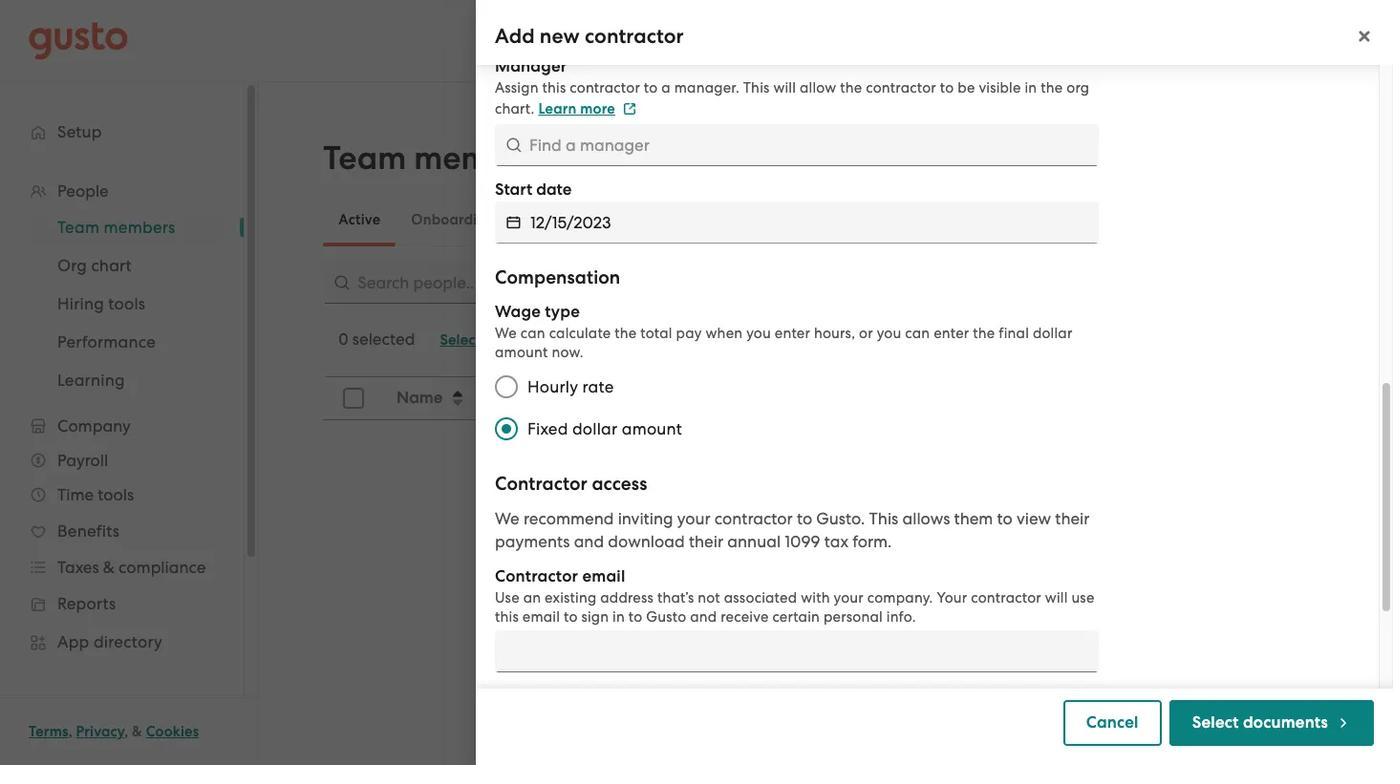 Task type: locate. For each thing, give the bounding box(es) containing it.
all
[[485, 332, 502, 349], [561, 332, 577, 349]]

email up address
[[583, 567, 626, 587]]

1 vertical spatial this
[[870, 510, 899, 529]]

amount
[[495, 344, 548, 361], [622, 420, 683, 439]]

0
[[339, 330, 349, 349]]

Fixed dollar amount radio
[[486, 408, 528, 450]]

select up name button
[[440, 332, 481, 349]]

we up payments in the bottom left of the page
[[495, 510, 520, 529]]

their
[[1056, 510, 1090, 529], [689, 533, 724, 552]]

2 we from the top
[[495, 510, 520, 529]]

cookies
[[146, 724, 199, 741]]

selected
[[353, 330, 415, 349]]

1 horizontal spatial will
[[1046, 590, 1068, 607]]

privacy link
[[76, 724, 124, 741]]

assign this contractor to a manager. this will allow the contractor to be visible in the org chart.
[[495, 79, 1090, 118]]

1 horizontal spatial your
[[834, 590, 864, 607]]

associated
[[724, 590, 798, 607]]

all inside button
[[561, 332, 577, 349]]

start
[[495, 180, 533, 200]]

all down wage
[[485, 332, 502, 349]]

your up personal
[[834, 590, 864, 607]]

1 vertical spatial will
[[1046, 590, 1068, 607]]

will left allow
[[774, 79, 797, 97]]

0 horizontal spatial amount
[[495, 344, 548, 361]]

gusto
[[647, 609, 687, 626]]

contractor inside contractor email use an existing address that's not associated with your company. your contractor will use this email to sign in to gusto and receive certain personal info.
[[495, 567, 579, 587]]

1 horizontal spatial ,
[[124, 724, 128, 741]]

in down address
[[613, 609, 625, 626]]

0 horizontal spatial you
[[747, 325, 771, 342]]

wage type we can calculate the total pay when you enter hours, or you can enter the final dollar amount now.
[[495, 302, 1073, 361]]

0 horizontal spatial all
[[485, 332, 502, 349]]

wage
[[495, 302, 541, 322]]

to down address
[[629, 609, 643, 626]]

the left total
[[615, 325, 637, 342]]

gusto.
[[817, 510, 866, 529]]

team members
[[323, 139, 555, 178]]

0 vertical spatial amount
[[495, 344, 548, 361]]

1 can from the left
[[521, 325, 546, 342]]

we down wage
[[495, 325, 517, 342]]

1 vertical spatial select
[[1193, 713, 1240, 733]]

all down type
[[561, 332, 577, 349]]

opens in a new tab image
[[623, 103, 637, 116]]

contractor right your
[[972, 590, 1042, 607]]

1 , from the left
[[68, 724, 72, 741]]

contractor
[[585, 24, 684, 49], [570, 79, 641, 97], [866, 79, 937, 97], [715, 510, 793, 529], [972, 590, 1042, 607]]

their left annual
[[689, 533, 724, 552]]

visible
[[979, 79, 1022, 97]]

None checkbox
[[486, 685, 528, 727]]

0 horizontal spatial can
[[521, 325, 546, 342]]

0 vertical spatial select
[[440, 332, 481, 349]]

0 horizontal spatial select
[[440, 332, 481, 349]]

contractor inside contractor email use an existing address that's not associated with your company. your contractor will use this email to sign in to gusto and receive certain personal info.
[[972, 590, 1042, 607]]

dialog main content element
[[476, 0, 1394, 766]]

all inside button
[[485, 332, 502, 349]]

contractor up annual
[[715, 510, 793, 529]]

select inside the select documents button
[[1193, 713, 1240, 733]]

1 you from the left
[[747, 325, 771, 342]]

1 vertical spatial and
[[691, 609, 717, 626]]

1 horizontal spatial email
[[583, 567, 626, 587]]

1 horizontal spatial select
[[1193, 713, 1240, 733]]

cancel button
[[1064, 701, 1162, 747]]

receive
[[721, 609, 769, 626]]

your right inviting
[[678, 510, 711, 529]]

allow
[[800, 79, 837, 97]]

contractor
[[495, 473, 588, 495], [495, 567, 579, 587]]

1 horizontal spatial can
[[906, 325, 931, 342]]

add new contractor
[[495, 24, 684, 49]]

add a contractor dialog
[[476, 0, 1394, 766]]

0 vertical spatial and
[[574, 533, 604, 552]]

and inside contractor email use an existing address that's not associated with your company. your contractor will use this email to sign in to gusto and receive certain personal info.
[[691, 609, 717, 626]]

amount down department "button"
[[622, 420, 683, 439]]

in inside assign this contractor to a manager. this will allow the contractor to be visible in the org chart.
[[1025, 79, 1038, 97]]

Start date field
[[530, 202, 1099, 244]]

this right manager.
[[744, 79, 770, 97]]

2 enter from the left
[[934, 325, 970, 342]]

use
[[1072, 590, 1095, 607]]

will left use
[[1046, 590, 1068, 607]]

0 vertical spatial we
[[495, 325, 517, 342]]

0 vertical spatial this
[[543, 79, 566, 97]]

clear
[[521, 332, 557, 349]]

in
[[1025, 79, 1038, 97], [613, 609, 625, 626]]

department
[[569, 388, 661, 408]]

no
[[782, 595, 805, 614]]

home image
[[29, 22, 128, 60]]

1 horizontal spatial this
[[543, 79, 566, 97]]

1 vertical spatial contractor
[[495, 567, 579, 587]]

select for select all
[[440, 332, 481, 349]]

we
[[495, 325, 517, 342], [495, 510, 520, 529]]

0 horizontal spatial this
[[744, 79, 770, 97]]

select left documents
[[1193, 713, 1240, 733]]

0 horizontal spatial ,
[[68, 724, 72, 741]]

contractor up a
[[585, 24, 684, 49]]

1 horizontal spatial their
[[1056, 510, 1090, 529]]

we inside we recommend inviting your contractor to gusto. this allows them to view their payments and download their annual 1099 tax form.
[[495, 510, 520, 529]]

to
[[644, 79, 658, 97], [941, 79, 955, 97], [797, 510, 813, 529], [998, 510, 1013, 529], [564, 609, 578, 626], [629, 609, 643, 626]]

email down an
[[523, 609, 560, 626]]

none checkbox inside dialog main content element
[[486, 685, 528, 727]]

Search people... field
[[323, 262, 782, 304]]

1 vertical spatial amount
[[622, 420, 683, 439]]

dollar right final
[[1033, 325, 1073, 342]]

1 vertical spatial your
[[834, 590, 864, 607]]

1 horizontal spatial this
[[870, 510, 899, 529]]

0 horizontal spatial your
[[678, 510, 711, 529]]

1099
[[785, 533, 821, 552]]

this down use
[[495, 609, 519, 626]]

members
[[414, 139, 555, 178]]

their right "view"
[[1056, 510, 1090, 529]]

0 vertical spatial will
[[774, 79, 797, 97]]

Select all rows on this page checkbox
[[333, 378, 375, 420]]

1 vertical spatial dollar
[[573, 420, 618, 439]]

1 horizontal spatial all
[[561, 332, 577, 349]]

contractor up more
[[570, 79, 641, 97]]

contractor left be
[[866, 79, 937, 97]]

download
[[608, 533, 685, 552]]

contractor up recommend
[[495, 473, 588, 495]]

and down recommend
[[574, 533, 604, 552]]

fixed dollar amount
[[528, 420, 683, 439]]

2 contractor from the top
[[495, 567, 579, 587]]

can
[[521, 325, 546, 342], [906, 325, 931, 342]]

1 horizontal spatial enter
[[934, 325, 970, 342]]

0 vertical spatial contractor
[[495, 473, 588, 495]]

0 horizontal spatial enter
[[775, 325, 811, 342]]

dollar down department
[[573, 420, 618, 439]]

chart.
[[495, 100, 535, 118]]

0 vertical spatial in
[[1025, 79, 1038, 97]]

recommend
[[524, 510, 614, 529]]

1 horizontal spatial amount
[[622, 420, 683, 439]]

enter left final
[[934, 325, 970, 342]]

0 vertical spatial dollar
[[1033, 325, 1073, 342]]

1 horizontal spatial and
[[691, 609, 717, 626]]

0 horizontal spatial and
[[574, 533, 604, 552]]

you right 'when'
[[747, 325, 771, 342]]

1 horizontal spatial in
[[1025, 79, 1038, 97]]

the
[[841, 79, 863, 97], [1041, 79, 1064, 97], [615, 325, 637, 342], [974, 325, 996, 342]]

1 vertical spatial email
[[523, 609, 560, 626]]

&
[[132, 724, 142, 741]]

0 horizontal spatial this
[[495, 609, 519, 626]]

this inside we recommend inviting your contractor to gusto. this allows them to view their payments and download their annual 1099 tax form.
[[870, 510, 899, 529]]

, left &
[[124, 724, 128, 741]]

in right visible
[[1025, 79, 1038, 97]]

1 we from the top
[[495, 325, 517, 342]]

this
[[744, 79, 770, 97], [870, 510, 899, 529]]

will inside contractor email use an existing address that's not associated with your company. your contractor will use this email to sign in to gusto and receive certain personal info.
[[1046, 590, 1068, 607]]

can down wage
[[521, 325, 546, 342]]

1 vertical spatial we
[[495, 510, 520, 529]]

and down "not"
[[691, 609, 717, 626]]

1 horizontal spatial dollar
[[1033, 325, 1073, 342]]

Hourly rate radio
[[486, 366, 528, 408]]

0 horizontal spatial in
[[613, 609, 625, 626]]

1 horizontal spatial you
[[877, 325, 902, 342]]

select inside select all button
[[440, 332, 481, 349]]

manager.
[[675, 79, 740, 97]]

this up form.
[[870, 510, 899, 529]]

you right or
[[877, 325, 902, 342]]

email
[[583, 567, 626, 587], [523, 609, 560, 626]]

this up the learn
[[543, 79, 566, 97]]

your
[[678, 510, 711, 529], [834, 590, 864, 607]]

address
[[601, 590, 654, 607]]

onboarding button
[[396, 197, 510, 243]]

cookies button
[[146, 721, 199, 744]]

name button
[[386, 379, 556, 419]]

can right or
[[906, 325, 931, 342]]

1 vertical spatial this
[[495, 609, 519, 626]]

name
[[397, 388, 443, 408]]

cancel
[[1087, 713, 1139, 733]]

enter
[[775, 325, 811, 342], [934, 325, 970, 342]]

select
[[440, 332, 481, 349], [1193, 713, 1240, 733]]

learn
[[539, 100, 577, 118]]

2 all from the left
[[561, 332, 577, 349]]

personal
[[824, 609, 883, 626]]

, left 'privacy' link
[[68, 724, 72, 741]]

0 vertical spatial your
[[678, 510, 711, 529]]

0 horizontal spatial will
[[774, 79, 797, 97]]

active
[[339, 211, 381, 228]]

1 vertical spatial their
[[689, 533, 724, 552]]

1 contractor from the top
[[495, 473, 588, 495]]

this
[[543, 79, 566, 97], [495, 609, 519, 626]]

0 vertical spatial this
[[744, 79, 770, 97]]

enter left hours,
[[775, 325, 811, 342]]

or
[[860, 325, 874, 342]]

and inside we recommend inviting your contractor to gusto. this allows them to view their payments and download their annual 1099 tax form.
[[574, 533, 604, 552]]

to left be
[[941, 79, 955, 97]]

you
[[747, 325, 771, 342], [877, 325, 902, 342]]

contractor up an
[[495, 567, 579, 587]]

1 all from the left
[[485, 332, 502, 349]]

will
[[774, 79, 797, 97], [1046, 590, 1068, 607]]

0 vertical spatial email
[[583, 567, 626, 587]]

amount up 'hourly rate' option
[[495, 344, 548, 361]]

this inside contractor email use an existing address that's not associated with your company. your contractor will use this email to sign in to gusto and receive certain personal info.
[[495, 609, 519, 626]]

1 vertical spatial in
[[613, 609, 625, 626]]

new notifications image
[[700, 331, 719, 350]]



Task type: describe. For each thing, give the bounding box(es) containing it.
access
[[592, 473, 648, 495]]

0 horizontal spatial their
[[689, 533, 724, 552]]

this inside assign this contractor to a manager. this will allow the contractor to be visible in the org chart.
[[543, 79, 566, 97]]

certain
[[773, 609, 820, 626]]

fixed
[[528, 420, 568, 439]]

in inside contractor email use an existing address that's not associated with your company. your contractor will use this email to sign in to gusto and receive certain personal info.
[[613, 609, 625, 626]]

allows
[[903, 510, 951, 529]]

we inside wage type we can calculate the total pay when you enter hours, or you can enter the final dollar amount now.
[[495, 325, 517, 342]]

compensation
[[495, 267, 621, 289]]

0 selected status
[[339, 330, 415, 349]]

contractor email use an existing address that's not associated with your company. your contractor will use this email to sign in to gusto and receive certain personal info.
[[495, 567, 1095, 626]]

type
[[545, 302, 580, 322]]

dollar inside wage type we can calculate the total pay when you enter hours, or you can enter the final dollar amount now.
[[1033, 325, 1073, 342]]

new notifications image
[[700, 331, 719, 350]]

use
[[495, 590, 520, 607]]

onboarding
[[411, 211, 495, 228]]

them
[[955, 510, 994, 529]]

rate
[[583, 378, 614, 397]]

when
[[706, 325, 743, 342]]

department button
[[557, 379, 812, 419]]

select for select documents
[[1193, 713, 1240, 733]]

start date
[[495, 180, 572, 200]]

the right allow
[[841, 79, 863, 97]]

select all button
[[431, 325, 511, 356]]

that's
[[658, 590, 695, 607]]

sign
[[582, 609, 609, 626]]

the left final
[[974, 325, 996, 342]]

contractor for contractor access
[[495, 473, 588, 495]]

documents
[[1244, 713, 1329, 733]]

team
[[323, 139, 406, 178]]

0 horizontal spatial dollar
[[573, 420, 618, 439]]

select documents
[[1193, 713, 1329, 733]]

candidates
[[526, 211, 604, 228]]

select documents button
[[1170, 701, 1375, 747]]

terms link
[[29, 724, 68, 741]]

to down "existing"
[[564, 609, 578, 626]]

the left org
[[1041, 79, 1064, 97]]

account menu element
[[1025, 0, 1365, 81]]

existing
[[545, 590, 597, 607]]

org
[[1067, 79, 1090, 97]]

this inside assign this contractor to a manager. this will allow the contractor to be visible in the org chart.
[[744, 79, 770, 97]]

all for select all
[[485, 332, 502, 349]]

tax
[[825, 533, 849, 552]]

Contractor email email field
[[495, 631, 1099, 673]]

team members tab list
[[323, 193, 1315, 247]]

hourly rate
[[528, 378, 614, 397]]

terms
[[29, 724, 68, 741]]

with
[[801, 590, 831, 607]]

people
[[809, 595, 862, 614]]

0 horizontal spatial email
[[523, 609, 560, 626]]

learn more link
[[539, 100, 637, 118]]

a
[[662, 79, 671, 97]]

all for clear all
[[561, 332, 577, 349]]

an
[[524, 590, 541, 607]]

date
[[537, 180, 572, 200]]

your inside we recommend inviting your contractor to gusto. this allows them to view their payments and download their annual 1099 tax form.
[[678, 510, 711, 529]]

to left a
[[644, 79, 658, 97]]

company.
[[868, 590, 934, 607]]

2 , from the left
[[124, 724, 128, 741]]

privacy
[[76, 724, 124, 741]]

final
[[999, 325, 1030, 342]]

info.
[[887, 609, 917, 626]]

amount inside wage type we can calculate the total pay when you enter hours, or you can enter the final dollar amount now.
[[495, 344, 548, 361]]

we recommend inviting your contractor to gusto. this allows them to view their payments and download their annual 1099 tax form.
[[495, 510, 1090, 552]]

Manager field
[[495, 124, 1099, 166]]

not
[[698, 590, 721, 607]]

candidates button
[[510, 197, 619, 243]]

found
[[866, 595, 910, 614]]

be
[[958, 79, 976, 97]]

view
[[1017, 510, 1052, 529]]

more
[[581, 100, 616, 118]]

select all
[[440, 332, 502, 349]]

clear all
[[521, 332, 577, 349]]

form.
[[853, 533, 892, 552]]

calculate
[[549, 325, 611, 342]]

pay
[[676, 325, 702, 342]]

learn more
[[539, 100, 616, 118]]

contractor inside we recommend inviting your contractor to gusto. this allows them to view their payments and download their annual 1099 tax form.
[[715, 510, 793, 529]]

1 enter from the left
[[775, 325, 811, 342]]

hours,
[[814, 325, 856, 342]]

inviting
[[618, 510, 674, 529]]

will inside assign this contractor to a manager. this will allow the contractor to be visible in the org chart.
[[774, 79, 797, 97]]

annual
[[728, 533, 781, 552]]

your
[[937, 590, 968, 607]]

your inside contractor email use an existing address that's not associated with your company. your contractor will use this email to sign in to gusto and receive certain personal info.
[[834, 590, 864, 607]]

calendar outline image
[[507, 213, 521, 232]]

0 selected
[[339, 330, 415, 349]]

hourly
[[528, 378, 579, 397]]

0 vertical spatial their
[[1056, 510, 1090, 529]]

payments
[[495, 533, 570, 552]]

to up 1099
[[797, 510, 813, 529]]

to left "view"
[[998, 510, 1013, 529]]

terms , privacy , & cookies
[[29, 724, 199, 741]]

contractor for contractor email use an existing address that's not associated with your company. your contractor will use this email to sign in to gusto and receive certain personal info.
[[495, 567, 579, 587]]

total
[[641, 325, 673, 342]]

2 you from the left
[[877, 325, 902, 342]]

contractor access
[[495, 473, 648, 495]]

2 can from the left
[[906, 325, 931, 342]]

new
[[540, 24, 580, 49]]

add
[[495, 24, 535, 49]]

no people found
[[782, 595, 910, 614]]

manager
[[495, 56, 567, 76]]



Task type: vqa. For each thing, say whether or not it's contained in the screenshot.
Wage
yes



